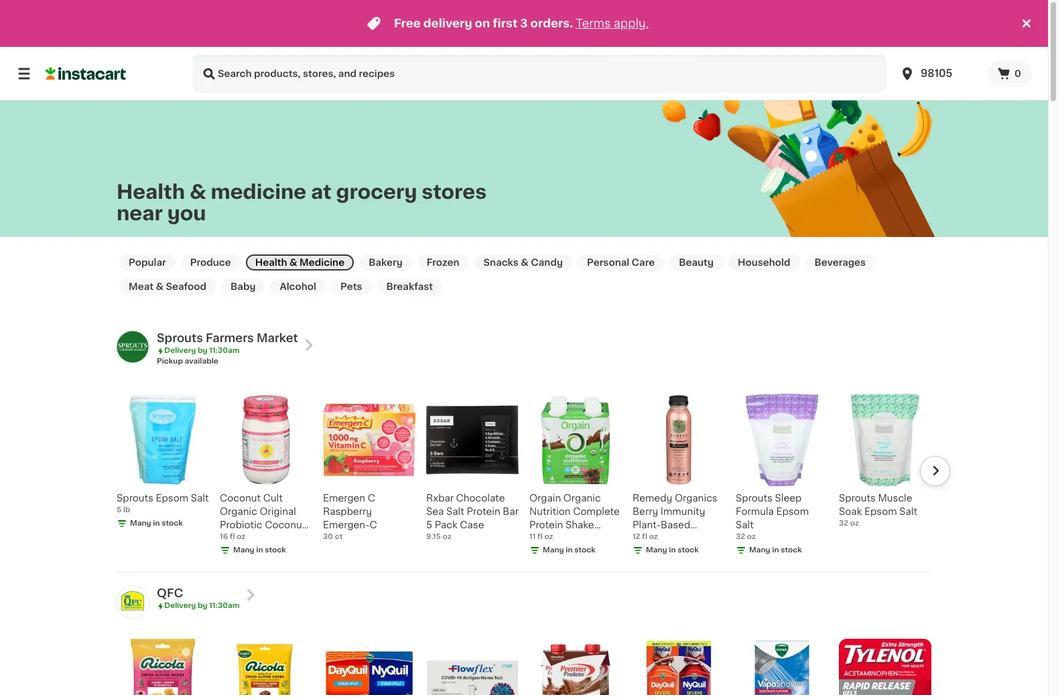 Task type: locate. For each thing, give the bounding box(es) containing it.
1 vertical spatial coconut
[[265, 521, 306, 530]]

health up "alcohol"
[[255, 258, 287, 267]]

organic up the probiotic
[[220, 507, 257, 517]]

in
[[153, 520, 160, 527], [256, 547, 263, 554], [566, 547, 573, 554], [669, 547, 676, 554], [772, 547, 779, 554]]

bakery
[[369, 258, 403, 267]]

1 vertical spatial chocolate
[[529, 534, 578, 543]]

5 left lb
[[117, 507, 121, 514]]

sprouts
[[157, 333, 203, 344], [117, 494, 153, 503], [736, 494, 773, 503], [839, 494, 876, 503]]

oz right 11
[[544, 533, 553, 541]]

produce link
[[181, 255, 240, 271]]

coconut down original
[[265, 521, 306, 530]]

frozen
[[427, 258, 459, 267]]

16 fl oz
[[220, 533, 245, 541]]

personal care link
[[578, 255, 664, 271]]

&
[[190, 182, 206, 201], [289, 258, 297, 267], [521, 258, 529, 267], [156, 282, 164, 291]]

& for medicine
[[190, 182, 206, 201]]

protein inside orgain organic nutrition complete protein shake chocolate fudge 4 pack
[[529, 521, 563, 530]]

chocolate inside rxbar chocolate sea salt protein bar 5 pack case 9.15 oz
[[456, 494, 505, 503]]

1 vertical spatial 11:30am
[[209, 602, 240, 610]]

protein up 11 fl oz
[[529, 521, 563, 530]]

health up near
[[117, 182, 185, 201]]

many in stock down yogurt
[[233, 547, 286, 554]]

in for coconut cult organic original probiotic coconut yogurt
[[256, 547, 263, 554]]

& inside snacks & candy link
[[521, 258, 529, 267]]

1 vertical spatial pack
[[529, 547, 552, 557]]

sea
[[426, 507, 444, 517]]

many in stock down shake
[[543, 547, 596, 554]]

0 horizontal spatial 32
[[736, 533, 745, 541]]

sprouts for sprouts epsom salt 5 lb
[[117, 494, 153, 503]]

1 horizontal spatial health
[[255, 258, 287, 267]]

in for orgain organic nutrition complete protein shake chocolate fudge 4 pack
[[566, 547, 573, 554]]

beverages link
[[805, 255, 875, 271]]

delivery down qfc
[[164, 602, 196, 610]]

baby
[[231, 282, 256, 291]]

oz down soak
[[850, 520, 859, 527]]

0 vertical spatial organic
[[563, 494, 601, 503]]

salt inside sprouts muscle soak epsom salt 32 oz
[[899, 507, 917, 517]]

0 horizontal spatial protein
[[467, 507, 500, 517]]

salt inside the sprouts sleep formula epsom salt 32 oz
[[736, 521, 754, 530]]

many down the sprouts sleep formula epsom salt 32 oz
[[749, 547, 770, 554]]

0 vertical spatial pack
[[435, 521, 457, 530]]

oz inside sprouts muscle soak epsom salt 32 oz
[[850, 520, 859, 527]]

None search field
[[193, 55, 886, 92]]

pack up the 9.15
[[435, 521, 457, 530]]

household link
[[728, 255, 800, 271]]

salt inside sprouts epsom salt 5 lb
[[191, 494, 209, 503]]

many in stock down sprouts epsom salt 5 lb at the bottom of the page
[[130, 520, 183, 527]]

1 vertical spatial delivery by 11:30am
[[164, 602, 240, 610]]

chocolate
[[456, 494, 505, 503], [529, 534, 578, 543]]

health inside health & medicine at grocery stores near you
[[117, 182, 185, 201]]

case
[[460, 521, 484, 530]]

stock down the fudge
[[574, 547, 596, 554]]

in for sprouts epsom salt
[[153, 520, 160, 527]]

2 vertical spatial protein
[[633, 534, 666, 543]]

in down 'shake,'
[[669, 547, 676, 554]]

fl right 16
[[230, 533, 235, 541]]

drink
[[681, 547, 706, 557]]

2 fl from the left
[[537, 533, 543, 541]]

2 delivery by 11:30am from the top
[[164, 602, 240, 610]]

many down 11 fl oz
[[543, 547, 564, 554]]

orders.
[[530, 18, 573, 29]]

sprouts inside sprouts muscle soak epsom salt 32 oz
[[839, 494, 876, 503]]

many in stock for coconut cult organic original probiotic coconut yogurt
[[233, 547, 286, 554]]

& inside 'meat & seafood' link
[[156, 282, 164, 291]]

1 vertical spatial delivery
[[164, 602, 196, 610]]

1 vertical spatial organic
[[220, 507, 257, 517]]

2 delivery from the top
[[164, 602, 196, 610]]

1 fl from the left
[[230, 533, 235, 541]]

fl right '12'
[[642, 533, 647, 541]]

0 vertical spatial 5
[[117, 507, 121, 514]]

oz right the 9.15
[[443, 533, 451, 541]]

many in stock down the sprouts sleep formula epsom salt 32 oz
[[749, 547, 802, 554]]

epsom inside the sprouts sleep formula epsom salt 32 oz
[[776, 507, 809, 517]]

instacart logo image
[[46, 66, 126, 82]]

pack
[[435, 521, 457, 530], [529, 547, 552, 557]]

0 vertical spatial chocolate
[[456, 494, 505, 503]]

chocolate up case
[[456, 494, 505, 503]]

delivery up pickup available
[[164, 347, 196, 354]]

bar
[[503, 507, 519, 517]]

shake,
[[669, 534, 700, 543]]

0 vertical spatial protein
[[467, 507, 500, 517]]

sprouts up soak
[[839, 494, 876, 503]]

& up you
[[190, 182, 206, 201]]

qfc
[[157, 588, 183, 599]]

sprouts for sprouts muscle soak epsom salt 32 oz
[[839, 494, 876, 503]]

2 11:30am from the top
[[209, 602, 240, 610]]

organic up the complete
[[563, 494, 601, 503]]

0 horizontal spatial fl
[[230, 533, 235, 541]]

5 up the 9.15
[[426, 521, 432, 530]]

remedy organics berry immunity plant-based protein shake, ready-to-drink
[[633, 494, 717, 557]]

chocolate down nutrition
[[529, 534, 578, 543]]

1 vertical spatial by
[[198, 602, 207, 610]]

pickup
[[157, 358, 183, 365]]

oz down the probiotic
[[237, 533, 245, 541]]

epsom
[[156, 494, 188, 503], [776, 507, 809, 517], [864, 507, 897, 517]]

0 vertical spatial 11:30am
[[209, 347, 240, 354]]

fl for chocolate
[[537, 533, 543, 541]]

2 horizontal spatial protein
[[633, 534, 666, 543]]

in for sprouts sleep formula epsom salt
[[772, 547, 779, 554]]

0 vertical spatial health
[[117, 182, 185, 201]]

free delivery on first 3 orders. terms apply.
[[394, 18, 649, 29]]

many down lb
[[130, 520, 151, 527]]

0 vertical spatial delivery by 11:30am
[[164, 347, 240, 354]]

health & medicine at grocery stores near you main content
[[0, 92, 1048, 696]]

3 fl from the left
[[642, 533, 647, 541]]

& left candy
[[521, 258, 529, 267]]

protein up ready-
[[633, 534, 666, 543]]

stock for coconut cult organic original probiotic coconut yogurt
[[265, 547, 286, 554]]

many for sprouts epsom salt
[[130, 520, 151, 527]]

rxbar chocolate sea salt protein bar 5 pack case 9.15 oz
[[426, 494, 519, 541]]

many in stock for sprouts sleep formula epsom salt
[[749, 547, 802, 554]]

0 horizontal spatial health
[[117, 182, 185, 201]]

2 horizontal spatial fl
[[642, 533, 647, 541]]

32 inside sprouts muscle soak epsom salt 32 oz
[[839, 520, 848, 527]]

item carousel region
[[98, 389, 950, 567]]

cult
[[263, 494, 283, 503]]

remedy
[[633, 494, 672, 503]]

0 vertical spatial 32
[[839, 520, 848, 527]]

sprouts inside the sprouts sleep formula epsom salt 32 oz
[[736, 494, 773, 503]]

delivery
[[164, 347, 196, 354], [164, 602, 196, 610]]

organic inside coconut cult organic original probiotic coconut yogurt
[[220, 507, 257, 517]]

in down the probiotic
[[256, 547, 263, 554]]

stock down 'shake,'
[[678, 547, 699, 554]]

epsom inside sprouts muscle soak epsom salt 32 oz
[[864, 507, 897, 517]]

& inside health & medicine at grocery stores near you
[[190, 182, 206, 201]]

free
[[394, 18, 421, 29]]

protein
[[467, 507, 500, 517], [529, 521, 563, 530], [633, 534, 666, 543]]

sprouts for sprouts farmers market
[[157, 333, 203, 344]]

0 button
[[988, 60, 1032, 87]]

sprouts inside sprouts epsom salt 5 lb
[[117, 494, 153, 503]]

0 vertical spatial c
[[368, 494, 375, 503]]

fl right 11
[[537, 533, 543, 541]]

stock for remedy organics berry immunity plant-based protein shake, ready-to-drink
[[678, 547, 699, 554]]

near
[[117, 203, 163, 223]]

original
[[260, 507, 296, 517]]

1 horizontal spatial 5
[[426, 521, 432, 530]]

1 horizontal spatial protein
[[529, 521, 563, 530]]

1 vertical spatial 5
[[426, 521, 432, 530]]

raspberry
[[323, 507, 372, 517]]

stock for orgain organic nutrition complete protein shake chocolate fudge 4 pack
[[574, 547, 596, 554]]

1 horizontal spatial 32
[[839, 520, 848, 527]]

5 inside sprouts epsom salt 5 lb
[[117, 507, 121, 514]]

32 down formula
[[736, 533, 745, 541]]

stores
[[422, 182, 487, 201]]

many in stock down 'shake,'
[[646, 547, 699, 554]]

1 horizontal spatial organic
[[563, 494, 601, 503]]

0 vertical spatial delivery
[[164, 347, 196, 354]]

sprouts farmers market image
[[117, 331, 149, 363]]

0 horizontal spatial epsom
[[156, 494, 188, 503]]

stock
[[162, 520, 183, 527], [265, 547, 286, 554], [574, 547, 596, 554], [678, 547, 699, 554], [781, 547, 802, 554]]

health & medicine link
[[246, 255, 354, 271]]

c right emergen
[[368, 494, 375, 503]]

32 for soak
[[839, 520, 848, 527]]

Search field
[[193, 55, 886, 92]]

1 vertical spatial protein
[[529, 521, 563, 530]]

1 horizontal spatial chocolate
[[529, 534, 578, 543]]

1 vertical spatial 32
[[736, 533, 745, 541]]

32 inside the sprouts sleep formula epsom salt 32 oz
[[736, 533, 745, 541]]

delivery
[[423, 18, 472, 29]]

organic
[[563, 494, 601, 503], [220, 507, 257, 517]]

fl
[[230, 533, 235, 541], [537, 533, 543, 541], [642, 533, 647, 541]]

epsom for soak
[[864, 507, 897, 517]]

1 horizontal spatial pack
[[529, 547, 552, 557]]

stock down sprouts epsom salt 5 lb at the bottom of the page
[[162, 520, 183, 527]]

& up alcohol link
[[289, 258, 297, 267]]

sprouts up formula
[[736, 494, 773, 503]]

organic inside orgain organic nutrition complete protein shake chocolate fudge 4 pack
[[563, 494, 601, 503]]

coconut up the probiotic
[[220, 494, 261, 503]]

protein inside rxbar chocolate sea salt protein bar 5 pack case 9.15 oz
[[467, 507, 500, 517]]

pack inside orgain organic nutrition complete protein shake chocolate fudge 4 pack
[[529, 547, 552, 557]]

protein for bar
[[467, 507, 500, 517]]

3
[[520, 18, 528, 29]]

rxbar
[[426, 494, 454, 503]]

health for health & medicine
[[255, 258, 287, 267]]

terms
[[576, 18, 611, 29]]

protein up case
[[467, 507, 500, 517]]

1 horizontal spatial fl
[[537, 533, 543, 541]]

0 horizontal spatial coconut
[[220, 494, 261, 503]]

sprouts epsom salt 5 lb
[[117, 494, 209, 514]]

0 horizontal spatial pack
[[435, 521, 457, 530]]

0 vertical spatial by
[[198, 347, 207, 354]]

candy
[[531, 258, 563, 267]]

oz inside the sprouts sleep formula epsom salt 32 oz
[[747, 533, 756, 541]]

by
[[198, 347, 207, 354], [198, 602, 207, 610]]

epsom for formula
[[776, 507, 809, 517]]

sprouts up lb
[[117, 494, 153, 503]]

emergen-
[[323, 521, 370, 530]]

stock down the sprouts sleep formula epsom salt 32 oz
[[781, 547, 802, 554]]

in down the sprouts sleep formula epsom salt 32 oz
[[772, 547, 779, 554]]

0 horizontal spatial organic
[[220, 507, 257, 517]]

& right the meat
[[156, 282, 164, 291]]

1 vertical spatial c
[[370, 521, 377, 530]]

personal care
[[587, 258, 655, 267]]

qfc image
[[117, 586, 149, 618]]

delivery by 11:30am up available
[[164, 347, 240, 354]]

2 by from the top
[[198, 602, 207, 610]]

oz down formula
[[747, 533, 756, 541]]

coconut
[[220, 494, 261, 503], [265, 521, 306, 530]]

c down raspberry
[[370, 521, 377, 530]]

fudge
[[581, 534, 610, 543]]

sleep
[[775, 494, 802, 503]]

stock for sprouts epsom salt
[[162, 520, 183, 527]]

based
[[661, 521, 690, 530]]

produce
[[190, 258, 231, 267]]

organics
[[675, 494, 717, 503]]

98105 button
[[899, 55, 980, 92]]

stock down coconut cult organic original probiotic coconut yogurt
[[265, 547, 286, 554]]

1 horizontal spatial epsom
[[776, 507, 809, 517]]

many for remedy organics berry immunity plant-based protein shake, ready-to-drink
[[646, 547, 667, 554]]

many down 12 fl oz
[[646, 547, 667, 554]]

0 horizontal spatial chocolate
[[456, 494, 505, 503]]

salt
[[191, 494, 209, 503], [446, 507, 464, 517], [899, 507, 917, 517], [736, 521, 754, 530]]

protein for shake
[[529, 521, 563, 530]]

in down sprouts epsom salt 5 lb at the bottom of the page
[[153, 520, 160, 527]]

sprouts up pickup available
[[157, 333, 203, 344]]

many down yogurt
[[233, 547, 254, 554]]

limited time offer region
[[0, 0, 1018, 47]]

beauty
[[679, 258, 714, 267]]

2 horizontal spatial epsom
[[864, 507, 897, 517]]

1 vertical spatial health
[[255, 258, 287, 267]]

in down shake
[[566, 547, 573, 554]]

pack down 11 fl oz
[[529, 547, 552, 557]]

11
[[529, 533, 536, 541]]

& inside health & medicine link
[[289, 258, 297, 267]]

0 horizontal spatial 5
[[117, 507, 121, 514]]

many in stock
[[130, 520, 183, 527], [233, 547, 286, 554], [543, 547, 596, 554], [646, 547, 699, 554], [749, 547, 802, 554]]

32 down soak
[[839, 520, 848, 527]]

delivery by 11:30am down qfc
[[164, 602, 240, 610]]



Task type: describe. For each thing, give the bounding box(es) containing it.
popular link
[[119, 255, 175, 271]]

probiotic
[[220, 521, 262, 530]]

snacks & candy link
[[474, 255, 572, 271]]

pets link
[[331, 279, 372, 295]]

household
[[738, 258, 790, 267]]

11 fl oz
[[529, 533, 553, 541]]

you
[[167, 203, 206, 223]]

frozen link
[[417, 255, 469, 271]]

1 by from the top
[[198, 347, 207, 354]]

meat & seafood link
[[119, 279, 216, 295]]

orgain
[[529, 494, 561, 503]]

epsom inside sprouts epsom salt 5 lb
[[156, 494, 188, 503]]

1 horizontal spatial coconut
[[265, 521, 306, 530]]

protein inside the remedy organics berry immunity plant-based protein shake, ready-to-drink
[[633, 534, 666, 543]]

apply.
[[614, 18, 649, 29]]

98105 button
[[891, 55, 988, 92]]

pack inside rxbar chocolate sea salt protein bar 5 pack case 9.15 oz
[[435, 521, 457, 530]]

emergen c raspberry emergen-c 30 ct
[[323, 494, 377, 541]]

seafood
[[166, 282, 206, 291]]

yogurt
[[220, 534, 251, 543]]

coconut cult organic original probiotic coconut yogurt
[[220, 494, 306, 543]]

muscle
[[878, 494, 912, 503]]

at
[[311, 182, 332, 201]]

baby link
[[221, 279, 265, 295]]

nutrition
[[529, 507, 571, 517]]

popular
[[129, 258, 166, 267]]

medicine
[[211, 182, 306, 201]]

sprouts sleep formula epsom salt 32 oz
[[736, 494, 809, 541]]

meat
[[129, 282, 153, 291]]

lb
[[123, 507, 130, 514]]

1 delivery by 11:30am from the top
[[164, 347, 240, 354]]

complete
[[573, 507, 620, 517]]

health & medicine
[[255, 258, 344, 267]]

12 fl oz
[[633, 533, 658, 541]]

bakery link
[[359, 255, 412, 271]]

30
[[323, 533, 333, 541]]

snacks & candy
[[483, 258, 563, 267]]

1 11:30am from the top
[[209, 347, 240, 354]]

fl for protein
[[642, 533, 647, 541]]

many for orgain organic nutrition complete protein shake chocolate fudge 4 pack
[[543, 547, 564, 554]]

salt inside rxbar chocolate sea salt protein bar 5 pack case 9.15 oz
[[446, 507, 464, 517]]

& for seafood
[[156, 282, 164, 291]]

sprouts farmers market
[[157, 333, 298, 344]]

1 delivery from the top
[[164, 347, 196, 354]]

32 for formula
[[736, 533, 745, 541]]

alcohol
[[280, 282, 316, 291]]

market
[[257, 333, 298, 344]]

personal
[[587, 258, 629, 267]]

to-
[[667, 547, 681, 557]]

beauty link
[[669, 255, 723, 271]]

terms apply. link
[[576, 18, 649, 29]]

sprouts muscle soak epsom salt 32 oz
[[839, 494, 917, 527]]

available
[[185, 358, 218, 365]]

first
[[493, 18, 518, 29]]

& for medicine
[[289, 258, 297, 267]]

breakfast link
[[377, 279, 442, 295]]

beverages
[[814, 258, 866, 267]]

chocolate inside orgain organic nutrition complete protein shake chocolate fudge 4 pack
[[529, 534, 578, 543]]

in for remedy organics berry immunity plant-based protein shake, ready-to-drink
[[669, 547, 676, 554]]

alcohol link
[[270, 279, 326, 295]]

& for candy
[[521, 258, 529, 267]]

plant-
[[633, 521, 661, 530]]

pets
[[340, 282, 362, 291]]

breakfast
[[386, 282, 433, 291]]

16
[[220, 533, 228, 541]]

oz inside rxbar chocolate sea salt protein bar 5 pack case 9.15 oz
[[443, 533, 451, 541]]

sprouts for sprouts sleep formula epsom salt 32 oz
[[736, 494, 773, 503]]

12
[[633, 533, 640, 541]]

many in stock for sprouts epsom salt
[[130, 520, 183, 527]]

oz down plant-
[[649, 533, 658, 541]]

meat & seafood
[[129, 282, 206, 291]]

ct
[[335, 533, 343, 541]]

many for coconut cult organic original probiotic coconut yogurt
[[233, 547, 254, 554]]

pickup available
[[157, 358, 218, 365]]

emergen
[[323, 494, 365, 503]]

farmers
[[206, 333, 254, 344]]

0 vertical spatial coconut
[[220, 494, 261, 503]]

stock for sprouts sleep formula epsom salt
[[781, 547, 802, 554]]

orgain organic nutrition complete protein shake chocolate fudge 4 pack
[[529, 494, 620, 557]]

shake
[[565, 521, 594, 530]]

immunity
[[661, 507, 705, 517]]

health for health & medicine at grocery stores near you
[[117, 182, 185, 201]]

medicine
[[300, 258, 344, 267]]

5 inside rxbar chocolate sea salt protein bar 5 pack case 9.15 oz
[[426, 521, 432, 530]]

fl for yogurt
[[230, 533, 235, 541]]

grocery
[[336, 182, 417, 201]]

many for sprouts sleep formula epsom salt
[[749, 547, 770, 554]]

many in stock for remedy organics berry immunity plant-based protein shake, ready-to-drink
[[646, 547, 699, 554]]

ready-
[[633, 547, 667, 557]]

snacks
[[483, 258, 519, 267]]

health & medicine at grocery stores near you
[[117, 182, 487, 223]]

9.15
[[426, 533, 441, 541]]

many in stock for orgain organic nutrition complete protein shake chocolate fudge 4 pack
[[543, 547, 596, 554]]

formula
[[736, 507, 774, 517]]

0
[[1015, 69, 1021, 78]]

soak
[[839, 507, 862, 517]]

4
[[613, 534, 619, 543]]

on
[[475, 18, 490, 29]]



Task type: vqa. For each thing, say whether or not it's contained in the screenshot.
Chocolate's FL
yes



